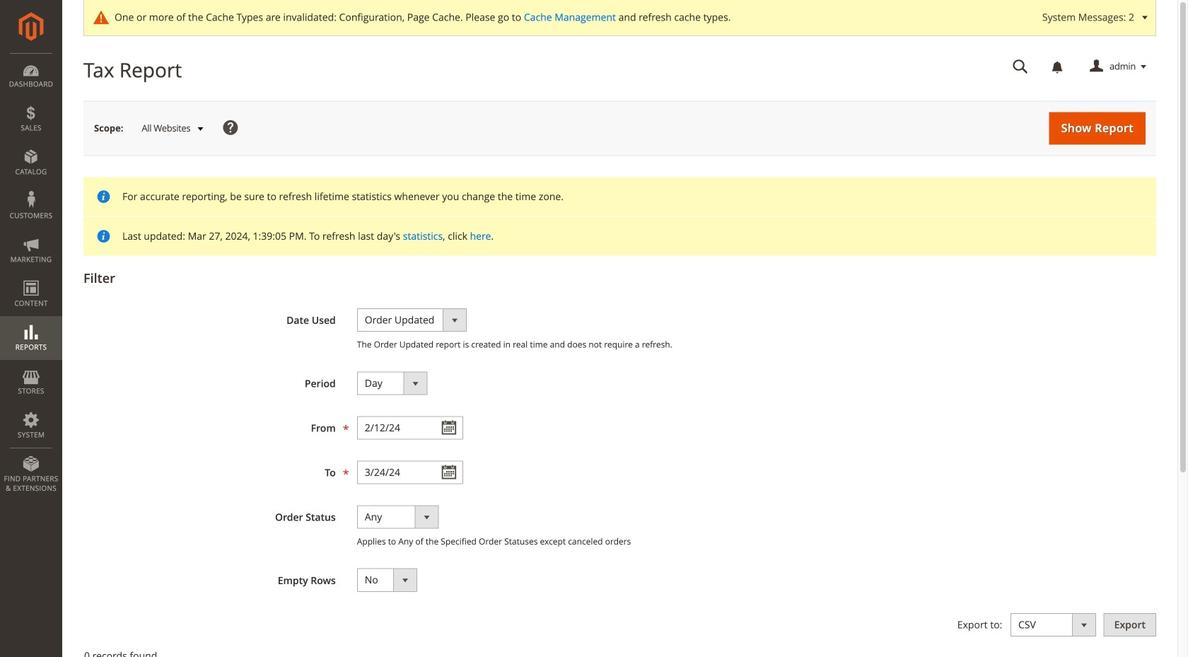 Task type: locate. For each thing, give the bounding box(es) containing it.
menu bar
[[0, 53, 62, 500]]

None text field
[[1003, 54, 1039, 79], [357, 416, 463, 440], [357, 461, 463, 484], [1003, 54, 1039, 79], [357, 416, 463, 440], [357, 461, 463, 484]]

magento admin panel image
[[19, 12, 44, 41]]



